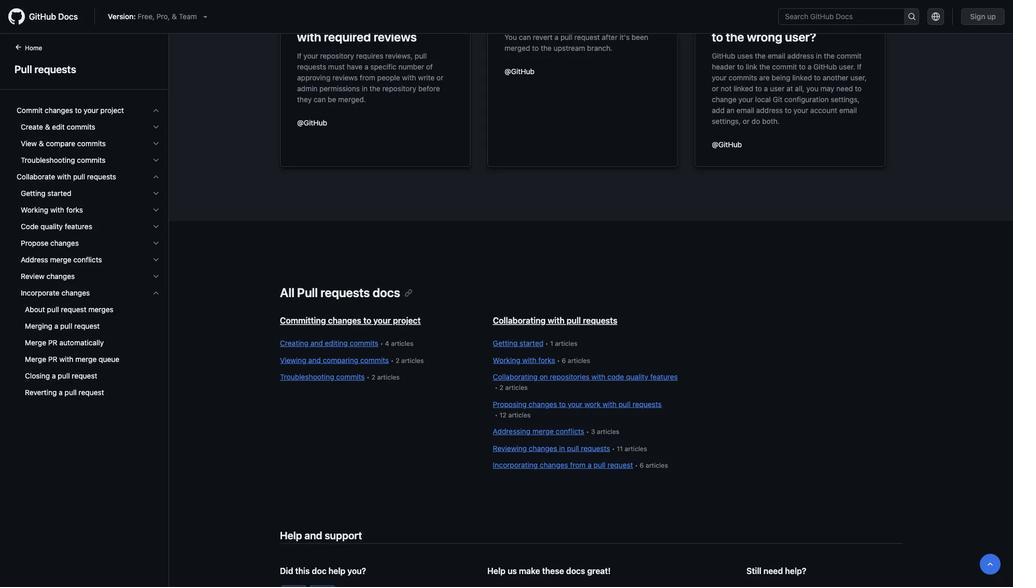Task type: locate. For each thing, give the bounding box(es) containing it.
help up did
[[280, 529, 302, 541]]

user.
[[839, 62, 855, 71]]

2 vertical spatial 2
[[500, 384, 504, 391]]

the inside you can revert a pull request after it's been merged to the upstream branch.
[[541, 44, 552, 52]]

sc 9kayk9 0 image inside create & edit commits dropdown button
[[152, 123, 160, 131]]

conflicts inside dropdown button
[[73, 255, 102, 264]]

merge right addressing
[[533, 427, 554, 436]]

code quality features
[[21, 222, 92, 231]]

merge for address
[[50, 255, 71, 264]]

started inside 'dropdown button'
[[47, 189, 71, 198]]

6 inside working with forks • 6 articles
[[562, 357, 566, 364]]

getting
[[21, 189, 45, 198], [493, 339, 518, 347]]

0 vertical spatial if
[[297, 51, 302, 60]]

1 horizontal spatial quality
[[626, 373, 648, 381]]

help
[[329, 566, 346, 576]]

1 horizontal spatial started
[[520, 339, 544, 347]]

working
[[21, 206, 48, 214], [493, 356, 521, 364]]

0 horizontal spatial docs
[[373, 285, 400, 300]]

0 horizontal spatial linked
[[734, 84, 754, 93]]

linked
[[832, 11, 866, 25], [792, 73, 812, 82], [734, 84, 754, 93]]

with down merge pr automatically
[[59, 355, 73, 364]]

to up addressing merge conflicts • 3 articles
[[559, 400, 566, 408]]

address
[[788, 51, 814, 60], [756, 106, 783, 114]]

the right link
[[759, 62, 770, 71]]

• inside the proposing changes to your work with pull requests • 12 articles
[[495, 411, 498, 418]]

8 sc 9kayk9 0 image from the top
[[152, 256, 160, 264]]

version: free, pro, & team
[[108, 12, 197, 21]]

troubleshooting for troubleshooting commits • 2 articles
[[280, 373, 334, 381]]

changes down addressing merge conflicts • 3 articles
[[529, 444, 557, 452]]

github left docs
[[29, 12, 56, 22]]

1 vertical spatial &
[[45, 123, 50, 131]]

up
[[987, 12, 996, 21]]

5 sc 9kayk9 0 image from the top
[[152, 189, 160, 198]]

sc 9kayk9 0 image inside commit changes to your project dropdown button
[[152, 106, 160, 115]]

need down another
[[836, 84, 853, 93]]

2 incorporate changes element from the top
[[8, 301, 169, 401]]

changes down reviewing changes in pull requests • 11 articles
[[540, 461, 568, 469]]

1 vertical spatial repository
[[382, 84, 416, 93]]

pull requests element
[[0, 42, 169, 586]]

1 pr from the top
[[48, 338, 57, 347]]

0 horizontal spatial 2
[[372, 373, 375, 381]]

sc 9kayk9 0 image inside review changes dropdown button
[[152, 272, 160, 281]]

incorporate changes element
[[8, 285, 169, 401], [8, 301, 169, 401]]

0 horizontal spatial 6
[[562, 357, 566, 364]]

and for viewing
[[308, 356, 321, 364]]

0 vertical spatial merge
[[50, 255, 71, 264]]

2 sc 9kayk9 0 image from the top
[[152, 123, 160, 131]]

0 vertical spatial github
[[29, 12, 56, 22]]

1 horizontal spatial help
[[487, 566, 506, 576]]

getting for getting started
[[21, 189, 45, 198]]

articles inside getting started • 1 articles
[[555, 340, 578, 347]]

sc 9kayk9 0 image inside code quality features dropdown button
[[152, 222, 160, 231]]

reviews,
[[385, 51, 413, 60]]

the down people
[[370, 84, 380, 93]]

sc 9kayk9 0 image inside troubleshooting commits dropdown button
[[152, 156, 160, 164]]

editing
[[325, 339, 348, 347]]

are
[[740, 11, 758, 25], [759, 73, 770, 82]]

1 horizontal spatial need
[[836, 84, 853, 93]]

can left be
[[314, 95, 326, 103]]

to down why
[[712, 30, 723, 44]]

1 horizontal spatial can
[[519, 33, 531, 41]]

1 vertical spatial getting
[[493, 339, 518, 347]]

working down getting started • 1 articles
[[493, 356, 521, 364]]

pull down the home
[[15, 63, 32, 75]]

0 vertical spatial &
[[172, 12, 177, 21]]

2 pr from the top
[[48, 355, 57, 364]]

with up code quality features
[[50, 206, 64, 214]]

request up branch.
[[575, 33, 600, 41]]

0 horizontal spatial conflicts
[[73, 255, 102, 264]]

linked inside why are my commits linked to the wrong user?
[[832, 11, 866, 25]]

sc 9kayk9 0 image for code quality features
[[152, 222, 160, 231]]

need right still
[[764, 566, 783, 576]]

with
[[297, 30, 321, 44], [402, 73, 416, 82], [57, 172, 71, 181], [50, 206, 64, 214], [548, 316, 565, 325], [59, 355, 73, 364], [523, 356, 537, 364], [592, 373, 606, 381], [603, 400, 617, 408]]

2 collaborating from the top
[[493, 373, 538, 381]]

a down requires
[[365, 62, 368, 71]]

pull down troubleshooting commits dropdown button
[[73, 172, 85, 181]]

email up being on the top of the page
[[768, 51, 786, 60]]

• inside getting started • 1 articles
[[545, 340, 548, 347]]

merge inside dropdown button
[[50, 255, 71, 264]]

merge for addressing
[[533, 427, 554, 436]]

collaborate with pull requests element containing collaborate with pull requests
[[8, 169, 169, 401]]

with inside collaborating on repositories with code quality features • 2 articles
[[592, 373, 606, 381]]

forks for working with forks
[[66, 206, 83, 214]]

0 horizontal spatial project
[[100, 106, 124, 115]]

sc 9kayk9 0 image inside getting started 'dropdown button'
[[152, 189, 160, 198]]

edit
[[52, 123, 65, 131]]

commits
[[781, 11, 830, 25], [729, 73, 757, 82], [67, 123, 95, 131], [77, 139, 106, 148], [77, 156, 106, 164], [350, 339, 378, 347], [360, 356, 389, 364], [336, 373, 365, 381]]

committing
[[280, 316, 326, 325]]

changes down 'address merge conflicts'
[[46, 272, 75, 281]]

• inside "incorporating changes from a pull request • 6 articles"
[[635, 462, 638, 469]]

1 collaborating from the top
[[493, 316, 546, 325]]

1 vertical spatial 6
[[640, 462, 644, 469]]

sign up link
[[962, 8, 1005, 25]]

0 horizontal spatial reviews
[[332, 73, 358, 82]]

0 vertical spatial sc 9kayk9 0 image
[[152, 139, 160, 148]]

commits up viewing and comparing commits • 2 articles
[[350, 339, 378, 347]]

started for getting started
[[47, 189, 71, 198]]

or right write
[[437, 73, 443, 82]]

sc 9kayk9 0 image for commit changes to your project
[[152, 106, 160, 115]]

collaborating for collaborating with pull requests
[[493, 316, 546, 325]]

to inside the proposing changes to your work with pull requests • 12 articles
[[559, 400, 566, 408]]

1 horizontal spatial address
[[788, 51, 814, 60]]

must
[[328, 62, 345, 71]]

2 collaborate with pull requests element from the top
[[8, 185, 169, 401]]

0 vertical spatial forks
[[66, 206, 83, 214]]

1 merge from the top
[[25, 338, 46, 347]]

quality inside collaborating on repositories with code quality features • 2 articles
[[626, 373, 648, 381]]

0 vertical spatial address
[[788, 51, 814, 60]]

the up link
[[755, 51, 766, 60]]

email
[[768, 51, 786, 60], [737, 106, 754, 114], [839, 106, 857, 114]]

pull up "incorporating changes from a pull request • 6 articles"
[[567, 444, 579, 452]]

0 horizontal spatial started
[[47, 189, 71, 198]]

0 vertical spatial need
[[836, 84, 853, 93]]

sc 9kayk9 0 image inside collaborate with pull requests dropdown button
[[152, 173, 160, 181]]

pull up getting started • 1 articles
[[567, 316, 581, 325]]

and for help
[[305, 529, 322, 541]]

quality right code
[[626, 373, 648, 381]]

1 incorporate changes element from the top
[[8, 285, 169, 401]]

0 horizontal spatial @github
[[297, 118, 327, 127]]

sc 9kayk9 0 image for collaborate with pull requests
[[152, 173, 160, 181]]

merge inside merge pr automatically link
[[25, 338, 46, 347]]

still need help?
[[747, 566, 806, 576]]

with down approving
[[297, 30, 321, 44]]

commits down link
[[729, 73, 757, 82]]

0 horizontal spatial merge
[[50, 255, 71, 264]]

2 horizontal spatial merge
[[533, 427, 554, 436]]

1 vertical spatial forks
[[538, 356, 555, 364]]

with down troubleshooting commits
[[57, 172, 71, 181]]

changes inside the proposing changes to your work with pull requests • 12 articles
[[529, 400, 557, 408]]

docs
[[373, 285, 400, 300], [566, 566, 585, 576]]

number
[[399, 62, 424, 71]]

changes for review
[[46, 272, 75, 281]]

are left my
[[740, 11, 758, 25]]

0 vertical spatial merge
[[25, 338, 46, 347]]

0 vertical spatial troubleshooting
[[21, 156, 75, 164]]

your up create & edit commits dropdown button
[[84, 106, 98, 115]]

an
[[727, 106, 735, 114]]

with down getting started • 1 articles
[[523, 356, 537, 364]]

commits inside github uses the email address in the commit header to link the commit to a github user. if your commits are being linked to another user, or not linked to a user at all, you may need to change your local git configuration settings, add an email address to your account email settings, or do both.
[[729, 73, 757, 82]]

& for view & compare commits
[[39, 139, 44, 148]]

articles inside reviewing changes in pull requests • 11 articles
[[625, 445, 647, 452]]

if inside github uses the email address in the commit header to link the commit to a github user. if your commits are being linked to another user, or not linked to a user at all, you may need to change your local git configuration settings, add an email address to your account email settings, or do both.
[[857, 62, 862, 71]]

a up you
[[808, 62, 812, 71]]

settings, down an
[[712, 117, 741, 125]]

changes up edit
[[45, 106, 73, 115]]

commits inside "dropdown button"
[[77, 139, 106, 148]]

2 vertical spatial github
[[814, 62, 837, 71]]

address down "user?"
[[788, 51, 814, 60]]

1 horizontal spatial linked
[[792, 73, 812, 82]]

automatically
[[59, 338, 104, 347]]

collaborating inside collaborating on repositories with code quality features • 2 articles
[[493, 373, 538, 381]]

all pull requests docs link
[[280, 285, 413, 300]]

from inside if your repository requires reviews, pull requests must have a specific number of approving reviews from people with write or admin permissions in the repository before they can be merged.
[[360, 73, 375, 82]]

pull down reviewing changes in pull requests • 11 articles
[[594, 461, 606, 469]]

0 vertical spatial in
[[816, 51, 822, 60]]

admin
[[297, 84, 318, 93]]

0 vertical spatial help
[[280, 529, 302, 541]]

repository down people
[[382, 84, 416, 93]]

quality down working with forks
[[40, 222, 63, 231]]

commits down commit changes to your project dropdown button
[[67, 123, 95, 131]]

pull
[[15, 63, 32, 75], [297, 285, 318, 300]]

with right the work
[[603, 400, 617, 408]]

repository
[[320, 51, 354, 60], [382, 84, 416, 93]]

sign up
[[970, 12, 996, 21]]

or left not
[[712, 84, 719, 93]]

collaborate with pull requests
[[17, 172, 116, 181]]

may
[[821, 84, 835, 93]]

2
[[396, 357, 400, 364], [372, 373, 375, 381], [500, 384, 504, 391]]

1 collaborate with pull requests element from the top
[[8, 169, 169, 401]]

0 horizontal spatial if
[[297, 51, 302, 60]]

1 vertical spatial project
[[393, 316, 421, 325]]

if up 'user,'
[[857, 62, 862, 71]]

reviews inside if your repository requires reviews, pull requests must have a specific number of approving reviews from people with write or admin permissions in the repository before they can be merged.
[[332, 73, 358, 82]]

troubleshooting commits • 2 articles
[[280, 373, 400, 381]]

1 horizontal spatial if
[[857, 62, 862, 71]]

to inside dropdown button
[[75, 106, 82, 115]]

to up 'all,' on the top of page
[[799, 62, 806, 71]]

1 vertical spatial and
[[308, 356, 321, 364]]

sc 9kayk9 0 image for review changes
[[152, 272, 160, 281]]

sc 9kayk9 0 image for view & compare commits
[[152, 139, 160, 148]]

can inside if your repository requires reviews, pull requests must have a specific number of approving reviews from people with write or admin permissions in the repository before they can be merged.
[[314, 95, 326, 103]]

reverting
[[25, 388, 57, 397]]

forks inside 'dropdown button'
[[66, 206, 83, 214]]

incorporate
[[21, 289, 59, 297]]

pr down merging a pull request
[[48, 338, 57, 347]]

request
[[391, 11, 434, 25], [575, 33, 600, 41], [61, 305, 86, 314], [74, 322, 100, 330], [72, 372, 97, 380], [79, 388, 104, 397], [608, 461, 633, 469]]

to left link
[[737, 62, 744, 71]]

commits down the 'view & compare commits' "dropdown button"
[[77, 156, 106, 164]]

from down "have"
[[360, 73, 375, 82]]

sc 9kayk9 0 image for troubleshooting commits
[[152, 156, 160, 164]]

team
[[179, 12, 197, 21]]

1 vertical spatial troubleshooting
[[280, 373, 334, 381]]

changes for incorporate
[[61, 289, 90, 297]]

you?
[[348, 566, 366, 576]]

2 horizontal spatial linked
[[832, 11, 866, 25]]

commits inside dropdown button
[[67, 123, 95, 131]]

working for working with forks • 6 articles
[[493, 356, 521, 364]]

closing
[[25, 372, 50, 380]]

pull inside if your repository requires reviews, pull requests must have a specific number of approving reviews from people with write or admin permissions in the repository before they can be merged.
[[415, 51, 427, 60]]

requests inside the proposing changes to your work with pull requests • 12 articles
[[633, 400, 662, 408]]

after
[[602, 33, 618, 41]]

0 vertical spatial 6
[[562, 357, 566, 364]]

2 inside collaborating on repositories with code quality features • 2 articles
[[500, 384, 504, 391]]

email right account
[[839, 106, 857, 114]]

2 commit changes to your project element from the top
[[8, 119, 169, 169]]

collaborate with pull requests element
[[8, 169, 169, 401], [8, 185, 169, 401]]

1 sc 9kayk9 0 image from the top
[[152, 139, 160, 148]]

collaborating
[[493, 316, 546, 325], [493, 373, 538, 381]]

collaborate with pull requests element containing getting started
[[8, 185, 169, 401]]

0 vertical spatial conflicts
[[73, 255, 102, 264]]

1 vertical spatial working
[[493, 356, 521, 364]]

1 horizontal spatial commit
[[837, 51, 862, 60]]

1 vertical spatial sc 9kayk9 0 image
[[152, 222, 160, 231]]

7 sc 9kayk9 0 image from the top
[[152, 239, 160, 247]]

0 vertical spatial working
[[21, 206, 48, 214]]

free,
[[138, 12, 155, 21]]

0 vertical spatial are
[[740, 11, 758, 25]]

1 horizontal spatial merge
[[75, 355, 97, 364]]

merge pr automatically
[[25, 338, 104, 347]]

request inside approving a pull request with required reviews
[[391, 11, 434, 25]]

version:
[[108, 12, 136, 21]]

collaborating up proposing
[[493, 373, 538, 381]]

merging a pull request
[[25, 322, 100, 330]]

reviews inside approving a pull request with required reviews
[[374, 30, 417, 44]]

&
[[172, 12, 177, 21], [45, 123, 50, 131], [39, 139, 44, 148]]

docs up committing changes to your project
[[373, 285, 400, 300]]

git
[[773, 95, 783, 103]]

github for github docs
[[29, 12, 56, 22]]

people
[[377, 73, 400, 82]]

0 horizontal spatial features
[[65, 222, 92, 231]]

0 horizontal spatial pull
[[15, 63, 32, 75]]

1 vertical spatial docs
[[566, 566, 585, 576]]

reviews
[[374, 30, 417, 44], [332, 73, 358, 82]]

troubleshooting down viewing
[[280, 373, 334, 381]]

1 vertical spatial @github
[[297, 118, 327, 127]]

0 vertical spatial reviews
[[374, 30, 417, 44]]

merged
[[505, 44, 530, 52]]

merge up closing
[[25, 355, 46, 364]]

and right viewing
[[308, 356, 321, 364]]

commits inside why are my commits linked to the wrong user?
[[781, 11, 830, 25]]

1 vertical spatial are
[[759, 73, 770, 82]]

None search field
[[778, 8, 920, 25]]

in
[[816, 51, 822, 60], [362, 84, 368, 93], [559, 444, 565, 452]]

1 vertical spatial pr
[[48, 355, 57, 364]]

1 sc 9kayk9 0 image from the top
[[152, 106, 160, 115]]

0 horizontal spatial getting
[[21, 189, 45, 198]]

1 horizontal spatial project
[[393, 316, 421, 325]]

troubleshooting inside dropdown button
[[21, 156, 75, 164]]

0 horizontal spatial in
[[362, 84, 368, 93]]

0 horizontal spatial &
[[39, 139, 44, 148]]

sc 9kayk9 0 image inside the 'view & compare commits' "dropdown button"
[[152, 139, 160, 148]]

sc 9kayk9 0 image inside incorporate changes dropdown button
[[152, 289, 160, 297]]

changes up 'address merge conflicts'
[[50, 239, 79, 247]]

quality inside dropdown button
[[40, 222, 63, 231]]

0 vertical spatial collaborating
[[493, 316, 546, 325]]

changes down "on"
[[529, 400, 557, 408]]

pull up merge pr automatically
[[60, 322, 72, 330]]

1 vertical spatial in
[[362, 84, 368, 93]]

the up "uses"
[[726, 30, 744, 44]]

sc 9kayk9 0 image inside working with forks 'dropdown button'
[[152, 206, 160, 214]]

sc 9kayk9 0 image for address merge conflicts
[[152, 256, 160, 264]]

2 horizontal spatial github
[[814, 62, 837, 71]]

0 vertical spatial features
[[65, 222, 92, 231]]

commit changes to your project element
[[8, 102, 169, 169], [8, 119, 169, 169]]

sc 9kayk9 0 image inside "propose changes" dropdown button
[[152, 239, 160, 247]]

10 sc 9kayk9 0 image from the top
[[152, 289, 160, 297]]

1 horizontal spatial forks
[[538, 356, 555, 364]]

sc 9kayk9 0 image for working with forks
[[152, 206, 160, 214]]

6
[[562, 357, 566, 364], [640, 462, 644, 469]]

0 vertical spatial getting
[[21, 189, 45, 198]]

addressing merge conflicts • 3 articles
[[493, 427, 619, 436]]

1 horizontal spatial troubleshooting
[[280, 373, 334, 381]]

pull down code
[[619, 400, 631, 408]]

1 horizontal spatial in
[[559, 444, 565, 452]]

4 sc 9kayk9 0 image from the top
[[152, 173, 160, 181]]

2 horizontal spatial in
[[816, 51, 822, 60]]

in inside if your repository requires reviews, pull requests must have a specific number of approving reviews from people with write or admin permissions in the repository before they can be merged.
[[362, 84, 368, 93]]

1 horizontal spatial docs
[[566, 566, 585, 576]]

in up merged.
[[362, 84, 368, 93]]

with down number
[[402, 73, 416, 82]]

2 horizontal spatial @github
[[712, 140, 742, 149]]

& inside "dropdown button"
[[39, 139, 44, 148]]

or inside if your repository requires reviews, pull requests must have a specific number of approving reviews from people with write or admin permissions in the repository before they can be merged.
[[437, 73, 443, 82]]

sc 9kayk9 0 image inside address merge conflicts dropdown button
[[152, 256, 160, 264]]

a up required
[[358, 11, 365, 25]]

2 inside viewing and comparing commits • 2 articles
[[396, 357, 400, 364]]

merge down merge pr automatically link
[[75, 355, 97, 364]]

3
[[591, 428, 595, 435]]

from down reviewing changes in pull requests • 11 articles
[[570, 461, 586, 469]]

features inside dropdown button
[[65, 222, 92, 231]]

viewing
[[280, 356, 306, 364]]

reviews up permissions
[[332, 73, 358, 82]]

address up both. at the right of page
[[756, 106, 783, 114]]

articles inside troubleshooting commits • 2 articles
[[377, 373, 400, 381]]

commits up "user?"
[[781, 11, 830, 25]]

user?
[[785, 30, 817, 44]]

merge inside merge pr with merge queue link
[[25, 355, 46, 364]]

at
[[787, 84, 793, 93]]

the
[[726, 30, 744, 44], [541, 44, 552, 52], [755, 51, 766, 60], [824, 51, 835, 60], [759, 62, 770, 71], [370, 84, 380, 93]]

1 horizontal spatial reviews
[[374, 30, 417, 44]]

conflicts down "propose changes" dropdown button
[[73, 255, 102, 264]]

1 commit changes to your project element from the top
[[8, 102, 169, 169]]

2 horizontal spatial or
[[743, 117, 750, 125]]

requires
[[356, 51, 383, 60]]

3 sc 9kayk9 0 image from the top
[[152, 156, 160, 164]]

0 horizontal spatial help
[[280, 529, 302, 541]]

are left being on the top of the page
[[759, 73, 770, 82]]

collaborating with pull requests
[[493, 316, 618, 325]]

getting up working with forks • 6 articles
[[493, 339, 518, 347]]

propose changes
[[21, 239, 79, 247]]

linked right not
[[734, 84, 754, 93]]

0 vertical spatial and
[[310, 339, 323, 347]]

0 vertical spatial from
[[360, 73, 375, 82]]

home
[[25, 44, 42, 51]]

& inside dropdown button
[[45, 123, 50, 131]]

0 vertical spatial or
[[437, 73, 443, 82]]

and left support
[[305, 529, 322, 541]]

working inside 'dropdown button'
[[21, 206, 48, 214]]

1 horizontal spatial are
[[759, 73, 770, 82]]

required
[[324, 30, 371, 44]]

9 sc 9kayk9 0 image from the top
[[152, 272, 160, 281]]

1 vertical spatial github
[[712, 51, 735, 60]]

pull down incorporate changes
[[47, 305, 59, 314]]

a right revert in the top of the page
[[555, 33, 559, 41]]

troubleshooting commits button
[[12, 152, 164, 169]]

1 horizontal spatial from
[[570, 461, 586, 469]]

1 vertical spatial can
[[314, 95, 326, 103]]

sc 9kayk9 0 image for propose changes
[[152, 239, 160, 247]]

getting inside 'dropdown button'
[[21, 189, 45, 198]]

pull
[[367, 11, 388, 25], [561, 33, 573, 41], [415, 51, 427, 60], [73, 172, 85, 181], [47, 305, 59, 314], [567, 316, 581, 325], [60, 322, 72, 330], [58, 372, 70, 380], [65, 388, 77, 397], [619, 400, 631, 408], [567, 444, 579, 452], [594, 461, 606, 469]]

0 horizontal spatial quality
[[40, 222, 63, 231]]

change
[[712, 95, 737, 103]]

incorporate changes element containing about pull request merges
[[8, 301, 169, 401]]

getting started • 1 articles
[[493, 339, 578, 347]]

commit
[[837, 51, 862, 60], [772, 62, 797, 71]]

did
[[280, 566, 293, 576]]

with left code
[[592, 373, 606, 381]]

sc 9kayk9 0 image
[[152, 139, 160, 148], [152, 222, 160, 231]]

are inside why are my commits linked to the wrong user?
[[740, 11, 758, 25]]

@github down they
[[297, 118, 327, 127]]

and
[[310, 339, 323, 347], [308, 356, 321, 364], [305, 529, 322, 541]]

can up merged
[[519, 33, 531, 41]]

0 horizontal spatial can
[[314, 95, 326, 103]]

commits down create & edit commits dropdown button
[[77, 139, 106, 148]]

need inside github uses the email address in the commit header to link the commit to a github user. if your commits are being linked to another user, or not linked to a user at all, you may need to change your local git configuration settings, add an email address to your account email settings, or do both.
[[836, 84, 853, 93]]

0 vertical spatial pr
[[48, 338, 57, 347]]

troubleshooting for troubleshooting commits
[[21, 156, 75, 164]]

1 horizontal spatial or
[[712, 84, 719, 93]]

• inside working with forks • 6 articles
[[557, 357, 560, 364]]

0 horizontal spatial repository
[[320, 51, 354, 60]]

articles inside addressing merge conflicts • 3 articles
[[597, 428, 619, 435]]

collaborate with pull requests element for commit changes to your project element containing create & edit commits
[[8, 169, 169, 401]]

upstream
[[554, 44, 585, 52]]

to up you
[[814, 73, 821, 82]]

forks down getting started 'dropdown button'
[[66, 206, 83, 214]]

1 horizontal spatial getting
[[493, 339, 518, 347]]

a left user
[[764, 84, 768, 93]]

2 merge from the top
[[25, 355, 46, 364]]

0 horizontal spatial email
[[737, 106, 754, 114]]

help left us
[[487, 566, 506, 576]]

started down collaborate with pull requests
[[47, 189, 71, 198]]

getting down collaborate
[[21, 189, 45, 198]]

tooltip
[[980, 554, 1001, 575]]

6 sc 9kayk9 0 image from the top
[[152, 206, 160, 214]]

pull up required
[[367, 11, 388, 25]]

write
[[418, 73, 435, 82]]

2 sc 9kayk9 0 image from the top
[[152, 222, 160, 231]]

why are my commits linked to the wrong user?
[[712, 11, 866, 44]]

all pull requests docs
[[280, 285, 400, 300]]

sc 9kayk9 0 image
[[152, 106, 160, 115], [152, 123, 160, 131], [152, 156, 160, 164], [152, 173, 160, 181], [152, 189, 160, 198], [152, 206, 160, 214], [152, 239, 160, 247], [152, 256, 160, 264], [152, 272, 160, 281], [152, 289, 160, 297]]

started up working with forks • 6 articles
[[520, 339, 544, 347]]

@github down merged
[[505, 67, 535, 75]]

working with forks • 6 articles
[[493, 356, 590, 364]]

github up header
[[712, 51, 735, 60]]

quality
[[40, 222, 63, 231], [626, 373, 648, 381]]

troubleshooting
[[21, 156, 75, 164], [280, 373, 334, 381]]

if inside if your repository requires reviews, pull requests must have a specific number of approving reviews from people with write or admin permissions in the repository before they can be merged.
[[297, 51, 302, 60]]

1 vertical spatial commit
[[772, 62, 797, 71]]

features down working with forks 'dropdown button'
[[65, 222, 92, 231]]



Task type: describe. For each thing, give the bounding box(es) containing it.
with inside approving a pull request with required reviews
[[297, 30, 321, 44]]

a right merging
[[54, 322, 58, 330]]

request inside you can revert a pull request after it's been merged to the upstream branch.
[[575, 33, 600, 41]]

Search GitHub Docs search field
[[779, 9, 905, 24]]

local
[[755, 95, 771, 103]]

to up local
[[755, 84, 762, 93]]

commit changes to your project element containing create & edit commits
[[8, 119, 169, 169]]

repositories
[[550, 373, 590, 381]]

commits inside dropdown button
[[77, 156, 106, 164]]

1 horizontal spatial email
[[768, 51, 786, 60]]

triangle down image
[[201, 12, 209, 21]]

you can revert a pull request after it's been merged to the upstream branch.
[[505, 33, 648, 52]]

incorporate changes
[[21, 289, 90, 297]]

0 horizontal spatial address
[[756, 106, 783, 114]]

1 vertical spatial need
[[764, 566, 783, 576]]

changes for commit
[[45, 106, 73, 115]]

getting for getting started • 1 articles
[[493, 339, 518, 347]]

scroll to top image
[[986, 560, 995, 568]]

add
[[712, 106, 725, 114]]

• inside creating and editing commits • 4 articles
[[380, 340, 383, 347]]

commits down viewing and comparing commits • 2 articles
[[336, 373, 365, 381]]

with inside 'dropdown button'
[[50, 206, 64, 214]]

to up creating and editing commits • 4 articles
[[363, 316, 371, 325]]

a right closing
[[52, 372, 56, 380]]

2 vertical spatial or
[[743, 117, 750, 125]]

in inside github uses the email address in the commit header to link the commit to a github user. if your commits are being linked to another user, or not linked to a user at all, you may need to change your local git configuration settings, add an email address to your account email settings, or do both.
[[816, 51, 822, 60]]

header
[[712, 62, 735, 71]]

pull inside the proposing changes to your work with pull requests • 12 articles
[[619, 400, 631, 408]]

0 vertical spatial settings,
[[831, 95, 860, 103]]

pro,
[[157, 12, 170, 21]]

do
[[752, 117, 760, 125]]

doc
[[312, 566, 327, 576]]

approving
[[297, 73, 331, 82]]

• inside reviewing changes in pull requests • 11 articles
[[612, 445, 615, 452]]

project for committing changes to your project
[[393, 316, 421, 325]]

search image
[[908, 12, 916, 21]]

merge for merge pr with merge queue
[[25, 355, 46, 364]]

request down about pull request merges link
[[74, 322, 100, 330]]

support
[[325, 529, 362, 541]]

review changes
[[21, 272, 75, 281]]

closing a pull request
[[25, 372, 97, 380]]

configuration
[[785, 95, 829, 103]]

requests inside if your repository requires reviews, pull requests must have a specific number of approving reviews from people with write or admin permissions in the repository before they can be merged.
[[297, 62, 326, 71]]

be
[[328, 95, 336, 103]]

your inside dropdown button
[[84, 106, 98, 115]]

home link
[[10, 43, 59, 53]]

help?
[[785, 566, 806, 576]]

your inside if your repository requires reviews, pull requests must have a specific number of approving reviews from people with write or admin permissions in the repository before they can be merged.
[[304, 51, 318, 60]]

collaborating on repositories with code quality features • 2 articles
[[493, 373, 678, 391]]

address merge conflicts
[[21, 255, 102, 264]]

pr for automatically
[[48, 338, 57, 347]]

they
[[297, 95, 312, 103]]

conflicts for addressing merge conflicts • 3 articles
[[556, 427, 584, 436]]

viewing and comparing commits • 2 articles
[[280, 356, 424, 364]]

getting started button
[[12, 185, 164, 202]]

about pull request merges link
[[12, 301, 164, 318]]

1 vertical spatial pull
[[297, 285, 318, 300]]

a down closing a pull request
[[59, 388, 63, 397]]

pull inside dropdown button
[[73, 172, 85, 181]]

request up merging a pull request
[[61, 305, 86, 314]]

to inside you can revert a pull request after it's been merged to the upstream branch.
[[532, 44, 539, 52]]

changes for reviewing
[[529, 444, 557, 452]]

and for creating
[[310, 339, 323, 347]]

changes for committing
[[328, 316, 361, 325]]

1 horizontal spatial @github
[[505, 67, 535, 75]]

6 inside "incorporating changes from a pull request • 6 articles"
[[640, 462, 644, 469]]

all
[[280, 285, 295, 300]]

addressing
[[493, 427, 531, 436]]

github docs
[[29, 12, 78, 22]]

4
[[385, 340, 389, 347]]

pull inside approving a pull request with required reviews
[[367, 11, 388, 25]]

0 vertical spatial commit
[[837, 51, 862, 60]]

commits down 4
[[360, 356, 389, 364]]

your down configuration
[[794, 106, 809, 114]]

github docs link
[[8, 8, 86, 25]]

your down header
[[712, 73, 727, 82]]

2 horizontal spatial email
[[839, 106, 857, 114]]

to down 'user,'
[[855, 84, 862, 93]]

merging a pull request link
[[12, 318, 164, 334]]

2 inside troubleshooting commits • 2 articles
[[372, 373, 375, 381]]

closing a pull request link
[[12, 368, 164, 384]]

work
[[585, 400, 601, 408]]

reverting a pull request link
[[12, 384, 164, 401]]

github for github uses the email address in the commit header to link the commit to a github user. if your commits are being linked to another user, or not linked to a user at all, you may need to change your local git configuration settings, add an email address to your account email settings, or do both.
[[712, 51, 735, 60]]

permissions
[[320, 84, 360, 93]]

conflicts for address merge conflicts
[[73, 255, 102, 264]]

commit
[[17, 106, 43, 115]]

the inside if your repository requires reviews, pull requests must have a specific number of approving reviews from people with write or admin permissions in the repository before they can be merged.
[[370, 84, 380, 93]]

about
[[25, 305, 45, 314]]

comparing
[[323, 356, 358, 364]]

& for create & edit commits
[[45, 123, 50, 131]]

incorporate changes element containing incorporate changes
[[8, 285, 169, 401]]

been
[[632, 33, 648, 41]]

sc 9kayk9 0 image for incorporate changes
[[152, 289, 160, 297]]

user,
[[851, 73, 867, 82]]

you
[[807, 84, 819, 93]]

pr for with
[[48, 355, 57, 364]]

sc 9kayk9 0 image for getting started
[[152, 189, 160, 198]]

collaborating for collaborating on repositories with code quality features • 2 articles
[[493, 373, 538, 381]]

sc 9kayk9 0 image for create & edit commits
[[152, 123, 160, 131]]

revert
[[533, 33, 553, 41]]

1
[[550, 340, 553, 347]]

changes for propose
[[50, 239, 79, 247]]

collaborate
[[17, 172, 55, 181]]

wrong
[[747, 30, 783, 44]]

changes for proposing
[[529, 400, 557, 408]]

proposing changes to your work with pull requests • 12 articles
[[493, 400, 662, 418]]

a inside approving a pull request with required reviews
[[358, 11, 365, 25]]

queue
[[99, 355, 119, 364]]

merging
[[25, 322, 52, 330]]

branch.
[[587, 44, 613, 52]]

pull requests
[[15, 63, 76, 75]]

1 vertical spatial or
[[712, 84, 719, 93]]

articles inside "incorporating changes from a pull request • 6 articles"
[[646, 462, 668, 469]]

request down closing a pull request link
[[79, 388, 104, 397]]

11
[[617, 445, 623, 452]]

link
[[746, 62, 757, 71]]

requests inside dropdown button
[[87, 172, 116, 181]]

us
[[508, 566, 517, 576]]

working for working with forks
[[21, 206, 48, 214]]

proposing
[[493, 400, 527, 408]]

request down merge pr with merge queue link
[[72, 372, 97, 380]]

1 horizontal spatial repository
[[382, 84, 416, 93]]

articles inside working with forks • 6 articles
[[568, 357, 590, 364]]

pull down closing a pull request
[[65, 388, 77, 397]]

your left local
[[739, 95, 753, 103]]

both.
[[762, 117, 780, 125]]

working with forks
[[21, 206, 83, 214]]

did this doc help you? option group
[[280, 585, 423, 587]]

your up 4
[[373, 316, 391, 325]]

why
[[712, 11, 738, 25]]

@github for approving a pull request with required reviews
[[297, 118, 327, 127]]

with up the "1"
[[548, 316, 565, 325]]

before
[[418, 84, 440, 93]]

troubleshooting commits
[[21, 156, 106, 164]]

review
[[21, 272, 44, 281]]

merge for merge pr automatically
[[25, 338, 46, 347]]

committing changes to your project link
[[280, 316, 421, 325]]

with inside if your repository requires reviews, pull requests must have a specific number of approving reviews from people with write or admin permissions in the repository before they can be merged.
[[402, 73, 416, 82]]

the inside why are my commits linked to the wrong user?
[[726, 30, 744, 44]]

specific
[[370, 62, 397, 71]]

creating
[[280, 339, 309, 347]]

changes for incorporating
[[540, 461, 568, 469]]

pull inside you can revert a pull request after it's been merged to the upstream branch.
[[561, 33, 573, 41]]

1 vertical spatial merge
[[75, 355, 97, 364]]

create & edit commits
[[21, 123, 95, 131]]

my
[[761, 11, 778, 25]]

collaborate with pull requests element for commit changes to your project element containing commit changes to your project
[[8, 185, 169, 401]]

creating and editing commits • 4 articles
[[280, 339, 414, 347]]

articles inside the proposing changes to your work with pull requests • 12 articles
[[508, 411, 531, 418]]

2 vertical spatial in
[[559, 444, 565, 452]]

forks for working with forks • 6 articles
[[538, 356, 555, 364]]

merge pr with merge queue
[[25, 355, 119, 364]]

help for help and support
[[280, 529, 302, 541]]

collaborating with pull requests link
[[493, 316, 618, 325]]

help for help us make these docs great!
[[487, 566, 506, 576]]

approving
[[297, 11, 355, 25]]

• inside viewing and comparing commits • 2 articles
[[391, 357, 394, 364]]

a inside if your repository requires reviews, pull requests must have a specific number of approving reviews from people with write or admin permissions in the repository before they can be merged.
[[365, 62, 368, 71]]

collaborate with pull requests button
[[12, 169, 164, 185]]

commit changes to your project element containing commit changes to your project
[[8, 102, 169, 169]]

articles inside creating and editing commits • 4 articles
[[391, 340, 414, 347]]

are inside github uses the email address in the commit header to link the commit to a github user. if your commits are being linked to another user, or not linked to a user at all, you may need to change your local git configuration settings, add an email address to your account email settings, or do both.
[[759, 73, 770, 82]]

articles inside viewing and comparing commits • 2 articles
[[401, 357, 424, 364]]

a inside you can revert a pull request after it's been merged to the upstream branch.
[[555, 33, 559, 41]]

with inside dropdown button
[[57, 172, 71, 181]]

working with forks button
[[12, 202, 164, 218]]

all,
[[795, 84, 805, 93]]

• inside addressing merge conflicts • 3 articles
[[586, 428, 589, 435]]

help and support
[[280, 529, 362, 541]]

code
[[608, 373, 624, 381]]

request down 11
[[608, 461, 633, 469]]

propose changes button
[[12, 235, 164, 252]]

make
[[519, 566, 540, 576]]

can inside you can revert a pull request after it's been merged to the upstream branch.
[[519, 33, 531, 41]]

a down reviewing changes in pull requests • 11 articles
[[588, 461, 592, 469]]

address
[[21, 255, 48, 264]]

to inside why are my commits linked to the wrong user?
[[712, 30, 723, 44]]

pull up reverting a pull request
[[58, 372, 70, 380]]

0 horizontal spatial settings,
[[712, 117, 741, 125]]

• inside troubleshooting commits • 2 articles
[[367, 373, 370, 381]]

to down configuration
[[785, 106, 792, 114]]

create
[[21, 123, 43, 131]]

incorporating
[[493, 461, 538, 469]]

docs
[[58, 12, 78, 22]]

great!
[[587, 566, 611, 576]]

merge pr automatically link
[[12, 334, 164, 351]]

features inside collaborating on repositories with code quality features • 2 articles
[[650, 373, 678, 381]]

started for getting started • 1 articles
[[520, 339, 544, 347]]

your inside the proposing changes to your work with pull requests • 12 articles
[[568, 400, 583, 408]]

0 horizontal spatial commit
[[772, 62, 797, 71]]

• inside collaborating on repositories with code quality features • 2 articles
[[495, 384, 498, 391]]

have
[[347, 62, 363, 71]]

2 vertical spatial linked
[[734, 84, 754, 93]]

project for commit changes to your project
[[100, 106, 124, 115]]

2 horizontal spatial &
[[172, 12, 177, 21]]

@github for why are my commits linked to the wrong user?
[[712, 140, 742, 149]]

the up another
[[824, 51, 835, 60]]

select language: current language is english image
[[932, 12, 940, 21]]

articles inside collaborating on repositories with code quality features • 2 articles
[[505, 384, 528, 391]]

with inside the proposing changes to your work with pull requests • 12 articles
[[603, 400, 617, 408]]

review changes button
[[12, 268, 164, 285]]



Task type: vqa. For each thing, say whether or not it's contained in the screenshot.
Commit changes to your project "element"
yes



